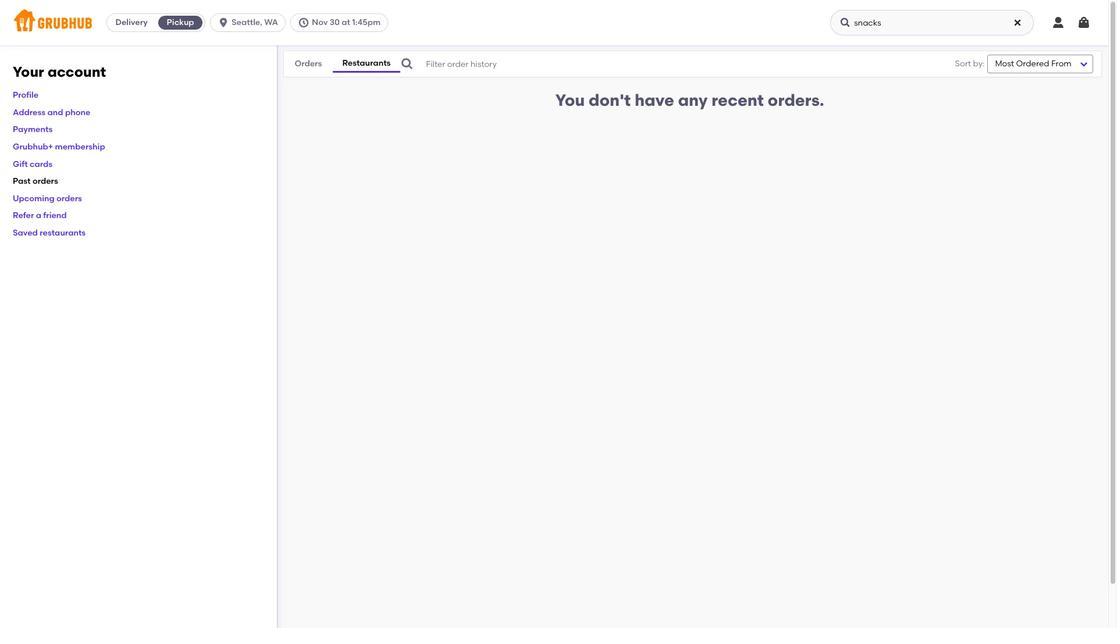 Task type: describe. For each thing, give the bounding box(es) containing it.
profile
[[13, 90, 38, 100]]

restaurants
[[40, 228, 86, 238]]

orders for upcoming orders
[[56, 194, 82, 204]]

grubhub+ membership
[[13, 142, 105, 152]]

svg image
[[1052, 16, 1066, 30]]

saved restaurants
[[13, 228, 86, 238]]

orders for past orders
[[33, 177, 58, 186]]

main navigation navigation
[[0, 0, 1109, 45]]

30
[[330, 17, 340, 27]]

saved restaurants link
[[13, 228, 86, 238]]

upcoming orders
[[13, 194, 82, 204]]

past
[[13, 177, 31, 186]]

sort
[[956, 59, 972, 69]]

delivery
[[116, 17, 148, 27]]

refer a friend link
[[13, 211, 67, 221]]

you
[[556, 90, 585, 110]]

your
[[13, 63, 44, 80]]

sort by:
[[956, 59, 985, 69]]

address
[[13, 108, 46, 118]]

refer a friend
[[13, 211, 67, 221]]

restaurants button
[[333, 55, 401, 73]]

past orders link
[[13, 177, 58, 186]]

grubhub+
[[13, 142, 53, 152]]

svg image inside nov 30 at 1:45pm button
[[298, 17, 310, 29]]

seattle, wa button
[[210, 13, 291, 32]]

and
[[47, 108, 63, 118]]

1:45pm
[[352, 17, 381, 27]]

gift cards
[[13, 159, 52, 169]]

profile link
[[13, 90, 38, 100]]

refer
[[13, 211, 34, 221]]

upcoming
[[13, 194, 55, 204]]

nov
[[312, 17, 328, 27]]

account
[[48, 63, 106, 80]]

seattle, wa
[[232, 17, 278, 27]]

membership
[[55, 142, 105, 152]]

cards
[[30, 159, 52, 169]]

a
[[36, 211, 41, 221]]

delivery button
[[107, 13, 156, 32]]



Task type: vqa. For each thing, say whether or not it's contained in the screenshot.
avocado, corresponding to Shredded
no



Task type: locate. For each thing, give the bounding box(es) containing it.
gift cards link
[[13, 159, 52, 169]]

orders button
[[284, 56, 333, 72]]

pickup
[[167, 17, 194, 27]]

saved
[[13, 228, 38, 238]]

svg image inside the seattle, wa button
[[218, 17, 229, 29]]

grubhub+ membership link
[[13, 142, 105, 152]]

at
[[342, 17, 350, 27]]

wa
[[264, 17, 278, 27]]

pickup button
[[156, 13, 205, 32]]

0 vertical spatial orders
[[33, 177, 58, 186]]

orders
[[33, 177, 58, 186], [56, 194, 82, 204]]

nov 30 at 1:45pm button
[[291, 13, 393, 32]]

orders up friend
[[56, 194, 82, 204]]

payments
[[13, 125, 53, 135]]

friend
[[43, 211, 67, 221]]

1 vertical spatial orders
[[56, 194, 82, 204]]

svg image
[[1078, 16, 1092, 30], [218, 17, 229, 29], [298, 17, 310, 29], [840, 17, 852, 29], [1014, 18, 1023, 27], [401, 57, 415, 71]]

restaurants
[[343, 58, 391, 68]]

have
[[635, 90, 675, 110]]

nov 30 at 1:45pm
[[312, 17, 381, 27]]

orders up upcoming orders link
[[33, 177, 58, 186]]

Search for food, convenience, alcohol... search field
[[831, 10, 1035, 36]]

Filter order history search field
[[401, 51, 927, 77]]

recent
[[712, 90, 764, 110]]

address and phone link
[[13, 108, 90, 118]]

upcoming orders link
[[13, 194, 82, 204]]

gift
[[13, 159, 28, 169]]

don't
[[589, 90, 631, 110]]

past orders
[[13, 177, 58, 186]]

orders.
[[768, 90, 825, 110]]

you don't have any recent orders.
[[556, 90, 825, 110]]

phone
[[65, 108, 90, 118]]

any
[[678, 90, 708, 110]]

seattle,
[[232, 17, 262, 27]]

address and phone
[[13, 108, 90, 118]]

your account
[[13, 63, 106, 80]]

orders
[[295, 59, 322, 69]]

payments link
[[13, 125, 53, 135]]

by:
[[974, 59, 985, 69]]



